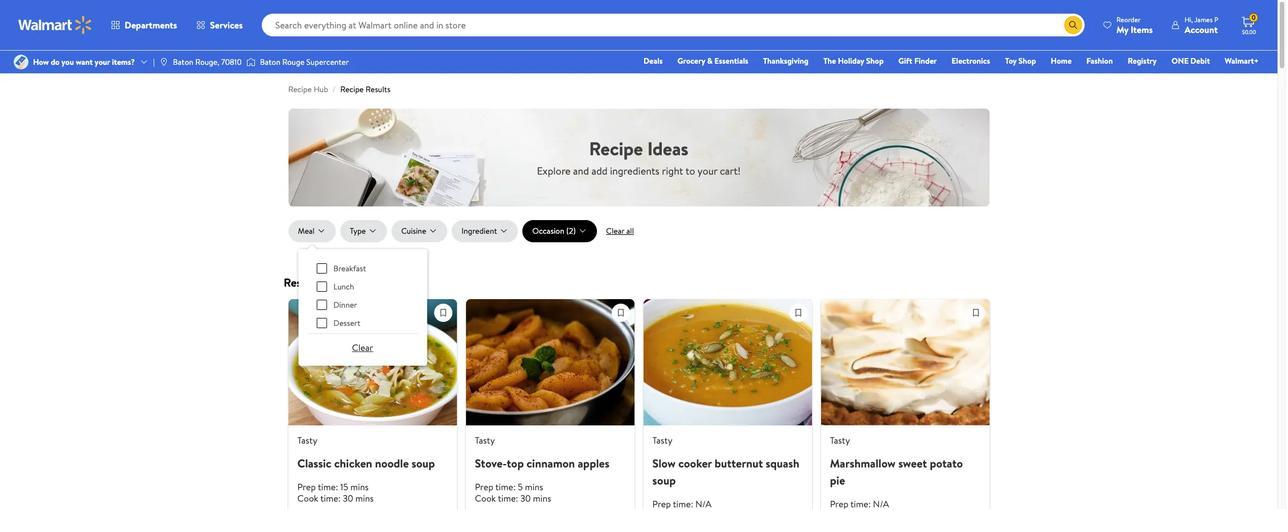 Task type: vqa. For each thing, say whether or not it's contained in the screenshot.
the top conditions
no



Task type: locate. For each thing, give the bounding box(es) containing it.
/
[[333, 84, 336, 95]]

tasty for marshmallow
[[830, 435, 850, 447]]

add
[[592, 164, 608, 178]]

 image for baton rouge, 70810
[[159, 58, 168, 67]]

stove-
[[475, 456, 507, 472]]

1 horizontal spatial soup
[[653, 473, 676, 489]]

toy shop
[[1006, 55, 1037, 67]]

1 test image from the left
[[435, 305, 452, 322]]

Dinner checkbox
[[317, 300, 327, 310]]

0 horizontal spatial clear
[[352, 341, 373, 354]]

cook for stove-top cinnamon apples
[[475, 493, 496, 505]]

recipe
[[288, 84, 312, 95], [340, 84, 364, 95], [589, 136, 643, 161]]

registry link
[[1123, 55, 1162, 67]]

departments
[[125, 19, 177, 31]]

3 tasty from the left
[[653, 435, 673, 447]]

recipe hub / recipe results
[[288, 84, 391, 95]]

0 horizontal spatial prep
[[297, 481, 316, 494]]

your inside recipe ideas explore and add ingredients right to your cart!
[[698, 164, 718, 178]]

thanksgiving
[[763, 55, 809, 67]]

cooker
[[679, 456, 712, 472]]

0 horizontal spatial soup
[[412, 456, 435, 472]]

butternut
[[715, 456, 763, 472]]

recipe left "hub"
[[288, 84, 312, 95]]

results down "breakfast" 'checkbox'
[[284, 275, 320, 290]]

squash
[[766, 456, 800, 472]]

1 30 from the left
[[343, 493, 353, 505]]

2 shop from the left
[[1019, 55, 1037, 67]]

clear all
[[606, 226, 634, 237]]

hi, james p account
[[1185, 15, 1219, 36]]

1 horizontal spatial prep
[[475, 481, 494, 494]]

0 horizontal spatial baton
[[173, 56, 193, 68]]

prep down classic
[[297, 481, 316, 494]]

cook for classic chicken noodle soup
[[297, 493, 318, 505]]

1 vertical spatial soup
[[653, 473, 676, 489]]

0 horizontal spatial your
[[95, 56, 110, 68]]

baton for baton rouge, 70810
[[173, 56, 193, 68]]

fashion
[[1087, 55, 1113, 67]]

baton for baton rouge supercenter
[[260, 56, 281, 68]]

hub
[[314, 84, 328, 95]]

tasty for stove-
[[475, 435, 495, 447]]

cook inside prep time: 5 mins cook time: 30 mins
[[475, 493, 496, 505]]

soup
[[412, 456, 435, 472], [653, 473, 676, 489]]

1 horizontal spatial shop
[[1019, 55, 1037, 67]]

shop right holiday
[[867, 55, 884, 67]]

recipe up the add
[[589, 136, 643, 161]]

clear down dessert
[[352, 341, 373, 354]]

30 inside prep time: 15 mins cook time: 30 mins
[[343, 493, 353, 505]]

3 test image from the left
[[968, 305, 985, 322]]

fashion link
[[1082, 55, 1119, 67]]

clear for clear all
[[606, 226, 625, 237]]

tasty up slow
[[653, 435, 673, 447]]

services
[[210, 19, 243, 31]]

0 horizontal spatial recipe
[[288, 84, 312, 95]]

one debit
[[1172, 55, 1211, 67]]

0 horizontal spatial shop
[[867, 55, 884, 67]]

ingredients
[[610, 164, 660, 178]]

cook inside prep time: 15 mins cook time: 30 mins
[[297, 493, 318, 505]]

clear inside clear "button"
[[352, 341, 373, 354]]

pie
[[830, 473, 846, 489]]

holiday
[[838, 55, 865, 67]]

tasty for slow
[[653, 435, 673, 447]]

results right the /
[[366, 84, 391, 95]]

1 baton from the left
[[173, 56, 193, 68]]

 image
[[14, 55, 28, 69], [246, 56, 255, 68], [159, 58, 168, 67]]

30 for chicken
[[343, 493, 353, 505]]

test image for marshmallow sweet potato pie
[[968, 305, 985, 322]]

tasty
[[297, 435, 318, 447], [475, 435, 495, 447], [653, 435, 673, 447], [830, 435, 850, 447]]

prep down the stove- on the bottom left
[[475, 481, 494, 494]]

1 horizontal spatial  image
[[159, 58, 168, 67]]

toy
[[1006, 55, 1017, 67]]

hi,
[[1185, 15, 1194, 24]]

recipe ideas explore and add ingredients right to your cart!
[[537, 136, 741, 178]]

grocery & essentials link
[[673, 55, 754, 67]]

ideas
[[648, 136, 689, 161]]

cook down the stove- on the bottom left
[[475, 493, 496, 505]]

deals
[[644, 55, 663, 67]]

james
[[1195, 15, 1213, 24]]

mins
[[351, 481, 369, 494], [525, 481, 544, 494], [356, 493, 374, 505], [533, 493, 551, 505]]

soup right noodle
[[412, 456, 435, 472]]

0 horizontal spatial cook
[[297, 493, 318, 505]]

results
[[366, 84, 391, 95], [284, 275, 320, 290]]

supercenter
[[307, 56, 349, 68]]

1 prep from the left
[[297, 481, 316, 494]]

2 horizontal spatial test image
[[968, 305, 985, 322]]

Lunch checkbox
[[317, 282, 327, 292]]

dessert
[[334, 318, 361, 329]]

baton left the rouge
[[260, 56, 281, 68]]

2 horizontal spatial  image
[[246, 56, 255, 68]]

recipe inside recipe ideas explore and add ingredients right to your cart!
[[589, 136, 643, 161]]

clear search field text image
[[1051, 20, 1060, 29]]

1 horizontal spatial baton
[[260, 56, 281, 68]]

1 vertical spatial clear
[[352, 341, 373, 354]]

tasty up the stove- on the bottom left
[[475, 435, 495, 447]]

2 30 from the left
[[521, 493, 531, 505]]

cuisine button
[[392, 220, 448, 243]]

test image
[[435, 305, 452, 322], [790, 305, 807, 322], [968, 305, 985, 322]]

 image left how on the top
[[14, 55, 28, 69]]

Walmart Site-Wide search field
[[262, 14, 1085, 36]]

ingredient
[[462, 225, 497, 237]]

tasty up marshmallow
[[830, 435, 850, 447]]

clear
[[606, 226, 625, 237], [352, 341, 373, 354]]

test image for classic chicken noodle soup
[[435, 305, 452, 322]]

cinnamon
[[527, 456, 575, 472]]

clear inside clear all button
[[606, 226, 625, 237]]

0 vertical spatial soup
[[412, 456, 435, 472]]

your right want
[[95, 56, 110, 68]]

1 cook from the left
[[297, 493, 318, 505]]

Search search field
[[262, 14, 1085, 36]]

baton
[[173, 56, 193, 68], [260, 56, 281, 68]]

$0.00
[[1243, 28, 1257, 36]]

marshmallow sweet potato pie image
[[821, 300, 990, 426]]

0 horizontal spatial  image
[[14, 55, 28, 69]]

time: down top
[[498, 493, 518, 505]]

0 horizontal spatial results
[[284, 275, 320, 290]]

30 down top
[[521, 493, 531, 505]]

2 baton from the left
[[260, 56, 281, 68]]

1 vertical spatial your
[[698, 164, 718, 178]]

 image right 70810 in the top of the page
[[246, 56, 255, 68]]

1 horizontal spatial recipe
[[340, 84, 364, 95]]

5
[[518, 481, 523, 494]]

cook down classic
[[297, 493, 318, 505]]

30 inside prep time: 5 mins cook time: 30 mins
[[521, 493, 531, 505]]

2 tasty from the left
[[475, 435, 495, 447]]

2 horizontal spatial recipe
[[589, 136, 643, 161]]

slow cooker butternut squash soup image
[[644, 300, 812, 426]]

gift finder
[[899, 55, 937, 67]]

recipe for hub
[[288, 84, 312, 95]]

grocery & essentials
[[678, 55, 749, 67]]

1 horizontal spatial results
[[366, 84, 391, 95]]

recipe right the /
[[340, 84, 364, 95]]

occasion (2) button
[[523, 220, 597, 243]]

how
[[33, 56, 49, 68]]

soup down slow
[[653, 473, 676, 489]]

electronics
[[952, 55, 991, 67]]

0 horizontal spatial 30
[[343, 493, 353, 505]]

stove-top cinnamon apples
[[475, 456, 610, 472]]

thanksgiving link
[[758, 55, 814, 67]]

1 horizontal spatial 30
[[521, 493, 531, 505]]

2 prep from the left
[[475, 481, 494, 494]]

1 horizontal spatial test image
[[790, 305, 807, 322]]

the holiday shop link
[[819, 55, 889, 67]]

test image for slow cooker butternut squash soup
[[790, 305, 807, 322]]

your right to
[[698, 164, 718, 178]]

shop
[[867, 55, 884, 67], [1019, 55, 1037, 67]]

0 vertical spatial clear
[[606, 226, 625, 237]]

1 tasty from the left
[[297, 435, 318, 447]]

to
[[686, 164, 695, 178]]

4 tasty from the left
[[830, 435, 850, 447]]

baton rouge, 70810
[[173, 56, 242, 68]]

shop right toy
[[1019, 55, 1037, 67]]

0 $0.00
[[1243, 13, 1257, 36]]

your
[[95, 56, 110, 68], [698, 164, 718, 178]]

cook
[[297, 493, 318, 505], [475, 493, 496, 505]]

debit
[[1191, 55, 1211, 67]]

prep inside prep time: 15 mins cook time: 30 mins
[[297, 481, 316, 494]]

classic chicken noodle soup image
[[288, 300, 457, 426]]

items?
[[112, 56, 135, 68]]

tasty up classic
[[297, 435, 318, 447]]

1 horizontal spatial cook
[[475, 493, 496, 505]]

30 for top
[[521, 493, 531, 505]]

home link
[[1046, 55, 1077, 67]]

0 horizontal spatial test image
[[435, 305, 452, 322]]

one debit link
[[1167, 55, 1216, 67]]

items
[[1131, 23, 1153, 36]]

test image
[[612, 305, 629, 322]]

prep inside prep time: 5 mins cook time: 30 mins
[[475, 481, 494, 494]]

clear left the all at top left
[[606, 226, 625, 237]]

home
[[1051, 55, 1072, 67]]

 image for how do you want your items?
[[14, 55, 28, 69]]

0
[[1252, 13, 1256, 22]]

|
[[153, 56, 155, 68]]

time: left 5
[[496, 481, 516, 494]]

2 cook from the left
[[475, 493, 496, 505]]

baton left rouge,
[[173, 56, 193, 68]]

explore
[[537, 164, 571, 178]]

1 horizontal spatial clear
[[606, 226, 625, 237]]

account
[[1185, 23, 1218, 36]]

cart!
[[720, 164, 741, 178]]

 image right |
[[159, 58, 168, 67]]

2 test image from the left
[[790, 305, 807, 322]]

1 horizontal spatial your
[[698, 164, 718, 178]]

30 down chicken
[[343, 493, 353, 505]]



Task type: describe. For each thing, give the bounding box(es) containing it.
p
[[1215, 15, 1219, 24]]

recipe hub link
[[288, 84, 328, 95]]

electronics link
[[947, 55, 996, 67]]

type
[[350, 225, 366, 237]]

you
[[62, 56, 74, 68]]

1 shop from the left
[[867, 55, 884, 67]]

tasty for classic
[[297, 435, 318, 447]]

departments button
[[101, 11, 187, 39]]

apples
[[578, 456, 610, 472]]

rouge,
[[195, 56, 219, 68]]

meal button
[[288, 220, 336, 243]]

how do you want your items?
[[33, 56, 135, 68]]

15
[[340, 481, 348, 494]]

the holiday shop
[[824, 55, 884, 67]]

results (72)
[[284, 275, 342, 290]]

services button
[[187, 11, 253, 39]]

stove-top cinnamon apples image
[[466, 300, 635, 426]]

Dessert checkbox
[[317, 318, 327, 329]]

dinner
[[334, 299, 357, 311]]

want
[[76, 56, 93, 68]]

0 vertical spatial your
[[95, 56, 110, 68]]

occasion (2)
[[533, 225, 576, 237]]

gift finder link
[[894, 55, 942, 67]]

shop inside "link"
[[1019, 55, 1037, 67]]

potato
[[930, 456, 963, 472]]

essentials
[[715, 55, 749, 67]]

toy shop link
[[1000, 55, 1042, 67]]

clear for clear
[[352, 341, 373, 354]]

prep for stove-top cinnamon apples
[[475, 481, 494, 494]]

 image for baton rouge supercenter
[[246, 56, 255, 68]]

type button
[[340, 220, 387, 243]]

baton rouge supercenter
[[260, 56, 349, 68]]

cuisine
[[401, 225, 426, 237]]

one
[[1172, 55, 1189, 67]]

recipe for ideas
[[589, 136, 643, 161]]

all
[[627, 226, 634, 237]]

slow cooker butternut squash soup
[[653, 456, 800, 489]]

(72)
[[322, 275, 342, 290]]

1 vertical spatial results
[[284, 275, 320, 290]]

deals link
[[639, 55, 668, 67]]

registry
[[1128, 55, 1157, 67]]

slow
[[653, 456, 676, 472]]

reorder
[[1117, 15, 1141, 24]]

right
[[662, 164, 684, 178]]

prep time: 5 mins cook time: 30 mins
[[475, 481, 551, 505]]

classic chicken noodle soup
[[297, 456, 435, 472]]

chicken
[[334, 456, 372, 472]]

marshmallow
[[830, 456, 896, 472]]

0 vertical spatial results
[[366, 84, 391, 95]]

lunch
[[334, 281, 354, 293]]

marshmallow sweet potato pie
[[830, 456, 963, 489]]

70810
[[221, 56, 242, 68]]

clear all button
[[597, 222, 643, 241]]

finder
[[915, 55, 937, 67]]

prep time: 15 mins cook time: 30 mins
[[297, 481, 374, 505]]

meal
[[298, 225, 315, 237]]

prep for classic chicken noodle soup
[[297, 481, 316, 494]]

noodle
[[375, 456, 409, 472]]

sweet
[[899, 456, 928, 472]]

time: down classic
[[320, 493, 341, 505]]

breakfast
[[334, 263, 366, 274]]

&
[[707, 55, 713, 67]]

rouge
[[282, 56, 305, 68]]

the
[[824, 55, 836, 67]]

grocery
[[678, 55, 706, 67]]

search icon image
[[1069, 20, 1078, 30]]

ingredient button
[[452, 220, 518, 243]]

(2)
[[567, 225, 576, 237]]

time: left 15
[[318, 481, 338, 494]]

occasion
[[533, 225, 565, 237]]

top
[[507, 456, 524, 472]]

reorder my items
[[1117, 15, 1153, 36]]

walmart+
[[1225, 55, 1259, 67]]

gift
[[899, 55, 913, 67]]

walmart image
[[18, 16, 92, 34]]

Breakfast checkbox
[[317, 264, 327, 274]]

soup inside slow cooker butternut squash soup
[[653, 473, 676, 489]]

walmart+ link
[[1220, 55, 1265, 67]]

do
[[51, 56, 60, 68]]



